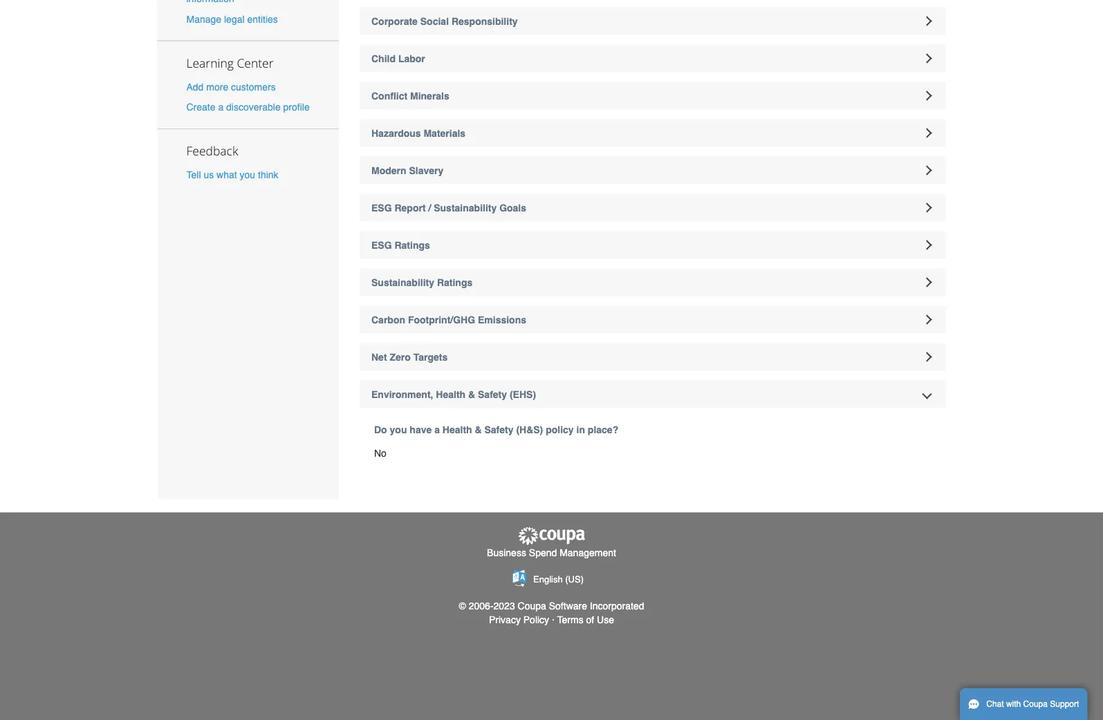 Task type: describe. For each thing, give the bounding box(es) containing it.
net zero targets
[[371, 352, 448, 363]]

legal
[[224, 14, 245, 25]]

& inside dropdown button
[[468, 389, 475, 400]]

chat
[[986, 700, 1004, 710]]

add
[[186, 82, 204, 93]]

2023
[[493, 601, 515, 612]]

place?
[[588, 425, 618, 436]]

environment, health & safety (ehs) heading
[[360, 381, 946, 409]]

discoverable
[[226, 102, 281, 113]]

0 vertical spatial sustainability
[[434, 203, 497, 214]]

0 vertical spatial coupa
[[518, 601, 546, 612]]

footprint/ghg
[[408, 315, 475, 326]]

zero
[[390, 352, 411, 363]]

sustainability ratings
[[371, 277, 473, 288]]

(h&s)
[[516, 425, 543, 436]]

policy
[[523, 615, 549, 626]]

terms of use
[[557, 615, 614, 626]]

©
[[459, 601, 466, 612]]

tell us what you think button
[[186, 168, 278, 182]]

more
[[206, 82, 228, 93]]

us
[[204, 170, 214, 181]]

targets
[[413, 352, 448, 363]]

what
[[217, 170, 237, 181]]

you inside button
[[240, 170, 255, 181]]

ratings for sustainability ratings
[[437, 277, 473, 288]]

child labor
[[371, 53, 425, 64]]

learning center
[[186, 55, 274, 71]]

privacy
[[489, 615, 521, 626]]

no
[[374, 448, 387, 459]]

business
[[487, 548, 526, 559]]

policy
[[546, 425, 574, 436]]

child
[[371, 53, 396, 64]]

social
[[420, 16, 449, 27]]

tell us what you think
[[186, 170, 278, 181]]

net zero targets button
[[360, 344, 946, 371]]

esg ratings
[[371, 240, 430, 251]]

privacy policy
[[489, 615, 549, 626]]

english (us)
[[533, 575, 584, 585]]

conflict minerals heading
[[360, 82, 946, 110]]

chat with coupa support
[[986, 700, 1079, 710]]

carbon footprint/ghg emissions button
[[360, 306, 946, 334]]

net zero targets heading
[[360, 344, 946, 371]]

manage legal entities link
[[186, 14, 278, 25]]

create a discoverable profile link
[[186, 102, 310, 113]]

create a discoverable profile
[[186, 102, 310, 113]]

think
[[258, 170, 278, 181]]

hazardous materials button
[[360, 120, 946, 147]]

environment,
[[371, 389, 433, 400]]

privacy policy link
[[489, 615, 549, 626]]

ratings for esg ratings
[[395, 240, 430, 251]]

1 vertical spatial sustainability
[[371, 277, 434, 288]]

report
[[395, 203, 426, 214]]

modern slavery button
[[360, 157, 946, 185]]

materials
[[424, 128, 466, 139]]

1 vertical spatial &
[[475, 425, 482, 436]]

business spend management
[[487, 548, 616, 559]]

management
[[560, 548, 616, 559]]

carbon
[[371, 315, 405, 326]]

sustainability ratings button
[[360, 269, 946, 297]]

tell
[[186, 170, 201, 181]]

manage
[[186, 14, 221, 25]]

minerals
[[410, 91, 449, 102]]



Task type: locate. For each thing, give the bounding box(es) containing it.
esg ratings button
[[360, 232, 946, 259]]

corporate social responsibility heading
[[360, 8, 946, 35]]

1 vertical spatial esg
[[371, 240, 392, 251]]

terms
[[557, 615, 583, 626]]

coupa inside button
[[1023, 700, 1048, 710]]

profile
[[283, 102, 310, 113]]

esg
[[371, 203, 392, 214], [371, 240, 392, 251]]

coupa
[[518, 601, 546, 612], [1023, 700, 1048, 710]]

& down environment, health & safety (ehs) at left
[[475, 425, 482, 436]]

ratings
[[395, 240, 430, 251], [437, 277, 473, 288]]

add more customers
[[186, 82, 276, 93]]

entities
[[247, 14, 278, 25]]

corporate social responsibility button
[[360, 8, 946, 35]]

hazardous materials
[[371, 128, 466, 139]]

you right "what" on the top left of the page
[[240, 170, 255, 181]]

conflict
[[371, 91, 407, 102]]

0 vertical spatial &
[[468, 389, 475, 400]]

create
[[186, 102, 215, 113]]

safety left (ehs)
[[478, 389, 507, 400]]

& up do you have a health & safety (h&s) policy in place?
[[468, 389, 475, 400]]

environment, health & safety (ehs) button
[[360, 381, 946, 409]]

(us)
[[565, 575, 584, 585]]

health inside dropdown button
[[436, 389, 466, 400]]

(ehs)
[[510, 389, 536, 400]]

conflict minerals button
[[360, 82, 946, 110]]

child labor button
[[360, 45, 946, 73]]

coupa supplier portal image
[[517, 527, 586, 547]]

1 horizontal spatial ratings
[[437, 277, 473, 288]]

customers
[[231, 82, 276, 93]]

support
[[1050, 700, 1079, 710]]

labor
[[398, 53, 425, 64]]

sustainability ratings heading
[[360, 269, 946, 297]]

terms of use link
[[557, 615, 614, 626]]

1 horizontal spatial coupa
[[1023, 700, 1048, 710]]

0 horizontal spatial a
[[218, 102, 224, 113]]

use
[[597, 615, 614, 626]]

1 esg from the top
[[371, 203, 392, 214]]

chat with coupa support button
[[960, 689, 1087, 721]]

a right create
[[218, 102, 224, 113]]

0 horizontal spatial coupa
[[518, 601, 546, 612]]

manage legal entities
[[186, 14, 278, 25]]

of
[[586, 615, 594, 626]]

carbon footprint/ghg emissions heading
[[360, 306, 946, 334]]

ratings up carbon footprint/ghg emissions
[[437, 277, 473, 288]]

modern slavery heading
[[360, 157, 946, 185]]

coupa right with
[[1023, 700, 1048, 710]]

have
[[410, 425, 432, 436]]

learning
[[186, 55, 234, 71]]

0 vertical spatial safety
[[478, 389, 507, 400]]

esg for esg ratings
[[371, 240, 392, 251]]

esg report / sustainability goals heading
[[360, 194, 946, 222]]

esg ratings heading
[[360, 232, 946, 259]]

© 2006-2023 coupa software incorporated
[[459, 601, 644, 612]]

coupa up policy
[[518, 601, 546, 612]]

you right do in the left of the page
[[390, 425, 407, 436]]

1 vertical spatial safety
[[484, 425, 514, 436]]

2 esg from the top
[[371, 240, 392, 251]]

safety
[[478, 389, 507, 400], [484, 425, 514, 436]]

health
[[436, 389, 466, 400], [442, 425, 472, 436]]

english
[[533, 575, 563, 585]]

do
[[374, 425, 387, 436]]

corporate
[[371, 16, 418, 27]]

modern slavery
[[371, 165, 443, 176]]

1 vertical spatial you
[[390, 425, 407, 436]]

software
[[549, 601, 587, 612]]

0 vertical spatial esg
[[371, 203, 392, 214]]

modern
[[371, 165, 406, 176]]

ratings inside dropdown button
[[395, 240, 430, 251]]

1 horizontal spatial a
[[434, 425, 440, 436]]

emissions
[[478, 315, 526, 326]]

0 horizontal spatial you
[[240, 170, 255, 181]]

esg up sustainability ratings
[[371, 240, 392, 251]]

safety inside dropdown button
[[478, 389, 507, 400]]

0 horizontal spatial ratings
[[395, 240, 430, 251]]

health down the targets
[[436, 389, 466, 400]]

esg inside dropdown button
[[371, 203, 392, 214]]

1 vertical spatial health
[[442, 425, 472, 436]]

1 horizontal spatial you
[[390, 425, 407, 436]]

carbon footprint/ghg emissions
[[371, 315, 526, 326]]

esg inside dropdown button
[[371, 240, 392, 251]]

esg for esg report / sustainability goals
[[371, 203, 392, 214]]

responsibility
[[452, 16, 518, 27]]

a
[[218, 102, 224, 113], [434, 425, 440, 436]]

incorporated
[[590, 601, 644, 612]]

0 vertical spatial a
[[218, 102, 224, 113]]

with
[[1006, 700, 1021, 710]]

1 vertical spatial a
[[434, 425, 440, 436]]

esg report / sustainability goals
[[371, 203, 526, 214]]

spend
[[529, 548, 557, 559]]

0 vertical spatial health
[[436, 389, 466, 400]]

in
[[576, 425, 585, 436]]

esg report / sustainability goals button
[[360, 194, 946, 222]]

a right have
[[434, 425, 440, 436]]

hazardous materials heading
[[360, 120, 946, 147]]

safety left (h&s) at the bottom of page
[[484, 425, 514, 436]]

0 vertical spatial you
[[240, 170, 255, 181]]

corporate social responsibility
[[371, 16, 518, 27]]

1 vertical spatial coupa
[[1023, 700, 1048, 710]]

conflict minerals
[[371, 91, 449, 102]]

ratings down the report
[[395, 240, 430, 251]]

esg left the report
[[371, 203, 392, 214]]

0 vertical spatial ratings
[[395, 240, 430, 251]]

environment, health & safety (ehs)
[[371, 389, 536, 400]]

sustainability right /
[[434, 203, 497, 214]]

2006-
[[469, 601, 493, 612]]

feedback
[[186, 143, 238, 159]]

sustainability down esg ratings
[[371, 277, 434, 288]]

/
[[428, 203, 431, 214]]

hazardous
[[371, 128, 421, 139]]

center
[[237, 55, 274, 71]]

goals
[[499, 203, 526, 214]]

do you have a health & safety (h&s) policy in place?
[[374, 425, 618, 436]]

1 vertical spatial ratings
[[437, 277, 473, 288]]

health down environment, health & safety (ehs) at left
[[442, 425, 472, 436]]

net
[[371, 352, 387, 363]]

add more customers link
[[186, 82, 276, 93]]

child labor heading
[[360, 45, 946, 73]]

sustainability
[[434, 203, 497, 214], [371, 277, 434, 288]]

ratings inside dropdown button
[[437, 277, 473, 288]]

&
[[468, 389, 475, 400], [475, 425, 482, 436]]



Task type: vqa. For each thing, say whether or not it's contained in the screenshot.
2nd select icon from the bottom of the page
no



